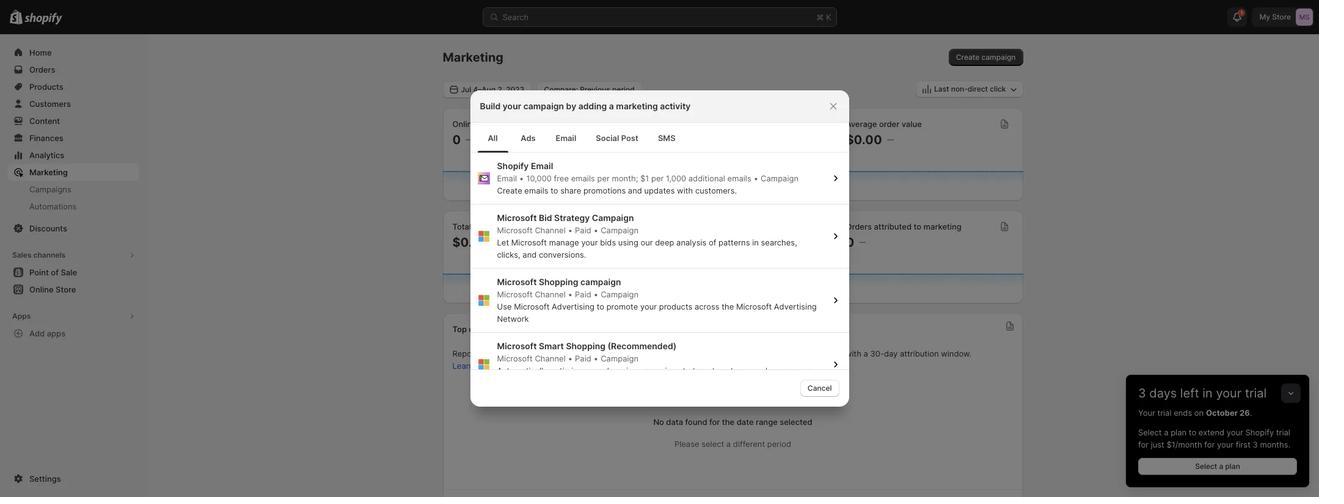 Task type: describe. For each thing, give the bounding box(es) containing it.
network
[[497, 314, 529, 324]]

shopping inside microsoft smart shopping (recommended) microsoft channel • paid • campaign automatically optimize your shopping campaigns to target customers who are more likely to convert at higher revenue values.
[[566, 341, 606, 351]]

total
[[453, 222, 471, 232]]

microsoft bid strategy campaign microsoft channel • paid • campaign let microsoft manage your bids using our deep analysis of patterns in searches, clicks, and conversions.
[[497, 213, 798, 260]]

optimize
[[550, 366, 582, 376]]

0 horizontal spatial emails
[[525, 186, 549, 196]]

create campaign button
[[949, 49, 1024, 66]]

• down the strategy
[[568, 226, 573, 235]]

add apps button
[[7, 325, 139, 342]]

home link
[[7, 44, 139, 61]]

tab list inside the build your campaign by adding a marketing activity "dialog"
[[475, 123, 844, 153]]

conversions.
[[539, 250, 586, 260]]

no change image for total sales
[[494, 238, 500, 248]]

who
[[759, 366, 775, 376]]

just
[[1151, 440, 1165, 450]]

no change image for $0.00
[[887, 135, 894, 145]]

select a plan link
[[1139, 458, 1298, 476]]

learn
[[453, 361, 474, 371]]

campaign inside 'create campaign' button
[[982, 53, 1016, 62]]

conversion
[[697, 119, 739, 129]]

⌘
[[817, 12, 824, 22]]

ads
[[521, 133, 536, 143]]

automations link
[[7, 198, 139, 215]]

deep
[[655, 238, 674, 248]]

automations
[[29, 202, 77, 212]]

total sales
[[453, 222, 493, 232]]

average order value
[[846, 119, 922, 129]]

days
[[1150, 386, 1177, 401]]

1 horizontal spatial $0.00
[[649, 235, 686, 250]]

performance
[[501, 325, 551, 334]]

10,000
[[527, 174, 552, 183]]

paid for shopping
[[575, 354, 592, 364]]

3 days left in your trial element
[[1127, 407, 1310, 488]]

clicks,
[[497, 250, 521, 260]]

paid inside microsoft shopping campaign microsoft channel • paid • campaign use microsoft advertising to promote your products across the microsoft advertising network
[[575, 290, 592, 300]]

found
[[686, 417, 708, 427]]

your
[[1139, 408, 1156, 418]]

left
[[1181, 386, 1200, 401]]

all
[[488, 133, 498, 143]]

your up customers
[[742, 349, 758, 359]]

orders
[[846, 222, 872, 232]]

in inside microsoft bid strategy campaign microsoft channel • paid • campaign let microsoft manage your bids using our deep analysis of patterns in searches, clicks, and conversions.
[[753, 238, 759, 248]]

with inside reporting is based on your utm parameters and connected app activities to your online store. reported with a 30-day attribution window. learn more
[[846, 349, 862, 359]]

a down select a plan to extend your shopify trial for just $1/month for your first 3 months.
[[1220, 462, 1224, 471]]

are
[[778, 366, 790, 376]]

2 horizontal spatial for
[[1205, 440, 1215, 450]]

$0.00 for total
[[453, 235, 489, 250]]

select for select a plan to extend your shopify trial for just $1/month for your first 3 months.
[[1139, 428, 1162, 438]]

order
[[880, 119, 900, 129]]

customers.
[[696, 186, 737, 196]]

1 vertical spatial marketing
[[924, 222, 962, 232]]

select
[[702, 440, 724, 449]]

your inside 3 days left in your trial dropdown button
[[1217, 386, 1242, 401]]

no
[[654, 417, 664, 427]]

online store sessions
[[453, 119, 534, 129]]

shopping
[[603, 366, 638, 376]]

data
[[666, 417, 683, 427]]

1 per from the left
[[598, 174, 610, 183]]

campaigns link
[[7, 181, 139, 198]]

with inside shopify email email • 10,000 free emails per month; $1 per 1,000 additional emails • campaign create emails to share promotions and updates with customers.
[[677, 186, 693, 196]]

to right attributed
[[914, 222, 922, 232]]

3 days left in your trial
[[1139, 386, 1267, 401]]

more inside microsoft smart shopping (recommended) microsoft channel • paid • campaign automatically optimize your shopping campaigns to target customers who are more likely to convert at higher revenue values.
[[792, 366, 811, 376]]

create inside button
[[956, 53, 980, 62]]

apps
[[47, 329, 65, 339]]

no change image for online store sessions
[[466, 135, 473, 145]]

store for 0
[[479, 119, 499, 129]]

online for 0
[[453, 119, 477, 129]]

channel inside microsoft shopping campaign microsoft channel • paid • campaign use microsoft advertising to promote your products across the microsoft advertising network
[[535, 290, 566, 300]]

your inside microsoft shopping campaign microsoft channel • paid • campaign use microsoft advertising to promote your products across the microsoft advertising network
[[641, 302, 657, 312]]

on for based
[[525, 349, 535, 359]]

marketing inside "dialog"
[[616, 101, 658, 111]]

convert
[[528, 378, 557, 388]]

(recommended)
[[608, 341, 677, 351]]

3 days left in your trial button
[[1127, 375, 1310, 401]]

social
[[596, 133, 619, 143]]

sales channels button
[[7, 247, 139, 264]]

free
[[554, 174, 569, 183]]

channels
[[33, 251, 65, 260]]

post
[[621, 133, 639, 143]]

store.
[[785, 349, 806, 359]]

social post
[[596, 133, 639, 143]]

add
[[29, 329, 45, 339]]

marketing link
[[7, 164, 139, 181]]

campaign inside shopify email email • 10,000 free emails per month; $1 per 1,000 additional emails • campaign create emails to share promotions and updates with customers.
[[761, 174, 799, 183]]

30-
[[871, 349, 884, 359]]

is
[[492, 349, 498, 359]]

your up first
[[1227, 428, 1244, 438]]

all button
[[475, 123, 511, 153]]

months.
[[1261, 440, 1291, 450]]

26
[[1240, 408, 1251, 418]]

target
[[693, 366, 716, 376]]

2 advertising from the left
[[774, 302, 817, 312]]

• up revenue
[[594, 354, 599, 364]]

and inside microsoft bid strategy campaign microsoft channel • paid • campaign let microsoft manage your bids using our deep analysis of patterns in searches, clicks, and conversions.
[[523, 250, 537, 260]]

1,000
[[666, 174, 687, 183]]

promotions
[[584, 186, 626, 196]]

1 horizontal spatial emails
[[571, 174, 595, 183]]

0 for online
[[453, 133, 461, 147]]

connected
[[637, 349, 677, 359]]

shopify email email • 10,000 free emails per month; $1 per 1,000 additional emails • campaign create emails to share promotions and updates with customers.
[[497, 161, 799, 196]]

0 for orders
[[846, 235, 855, 250]]

additional
[[689, 174, 726, 183]]

a inside select a plan to extend your shopify trial for just $1/month for your first 3 months.
[[1165, 428, 1169, 438]]

by
[[566, 101, 577, 111]]

value
[[902, 119, 922, 129]]

at
[[559, 378, 566, 388]]

cancel button
[[801, 380, 840, 397]]

parameters
[[576, 349, 619, 359]]

utm
[[556, 349, 574, 359]]

across
[[695, 302, 720, 312]]

• down conversions. at the left
[[568, 290, 573, 300]]

2 vertical spatial email
[[497, 174, 517, 183]]

bid
[[539, 213, 552, 223]]

let
[[497, 238, 509, 248]]

reported
[[809, 349, 844, 359]]

please
[[675, 440, 700, 449]]

no change image left of
[[691, 238, 697, 248]]

marketing inside 'link'
[[29, 167, 68, 177]]

to down app
[[683, 366, 691, 376]]

using
[[619, 238, 639, 248]]

ends
[[1174, 408, 1193, 418]]



Task type: locate. For each thing, give the bounding box(es) containing it.
campaign for build your campaign by adding a marketing activity
[[524, 101, 564, 111]]

settings link
[[7, 471, 139, 488]]

plan up $1/month
[[1171, 428, 1187, 438]]

add apps
[[29, 329, 65, 339]]

no change image down "order" at the right top of the page
[[887, 135, 894, 145]]

1 vertical spatial and
[[523, 250, 537, 260]]

$1/month
[[1167, 440, 1203, 450]]

1 horizontal spatial for
[[1139, 440, 1149, 450]]

0 horizontal spatial store
[[479, 119, 499, 129]]

smart
[[539, 341, 564, 351]]

on right based
[[525, 349, 535, 359]]

$0.00 down "average"
[[846, 133, 882, 147]]

2 paid from the top
[[575, 290, 592, 300]]

period
[[768, 440, 792, 449]]

2 vertical spatial paid
[[575, 354, 592, 364]]

your inside microsoft bid strategy campaign microsoft channel • paid • campaign let microsoft manage your bids using our deep analysis of patterns in searches, clicks, and conversions.
[[582, 238, 598, 248]]

• up 'optimize'
[[568, 354, 573, 364]]

your left bids
[[582, 238, 598, 248]]

a left "30-"
[[864, 349, 869, 359]]

1 horizontal spatial no change image
[[887, 135, 894, 145]]

• up parameters
[[594, 290, 599, 300]]

to inside select a plan to extend your shopify trial for just $1/month for your first 3 months.
[[1189, 428, 1197, 438]]

extend
[[1199, 428, 1225, 438]]

channel
[[469, 325, 500, 334]]

$0.00 for average
[[846, 133, 882, 147]]

reporting is based on your utm parameters and connected app activities to your online store. reported with a 30-day attribution window. learn more
[[453, 349, 972, 371]]

create inside shopify email email • 10,000 free emails per month; $1 per 1,000 additional emails • campaign create emails to share promotions and updates with customers.
[[497, 186, 522, 196]]

1 paid from the top
[[575, 226, 592, 235]]

1 vertical spatial with
[[846, 349, 862, 359]]

sales
[[12, 251, 31, 260]]

the right "across"
[[722, 302, 734, 312]]

to left promote
[[597, 302, 605, 312]]

no change image
[[673, 135, 680, 145], [887, 135, 894, 145]]

3 up your
[[1139, 386, 1147, 401]]

no change image up the clicks,
[[494, 238, 500, 248]]

store for 0%
[[676, 119, 695, 129]]

1 channel from the top
[[535, 226, 566, 235]]

paid inside microsoft smart shopping (recommended) microsoft channel • paid • campaign automatically optimize your shopping campaigns to target customers who are more likely to convert at higher revenue values.
[[575, 354, 592, 364]]

1 horizontal spatial marketing
[[443, 50, 504, 65]]

plan down first
[[1226, 462, 1241, 471]]

your inside microsoft smart shopping (recommended) microsoft channel • paid • campaign automatically optimize your shopping campaigns to target customers who are more likely to convert at higher revenue values.
[[585, 366, 601, 376]]

2 online from the left
[[649, 119, 674, 129]]

in right patterns
[[753, 238, 759, 248]]

to down the free
[[551, 186, 558, 196]]

• left 10,000
[[520, 174, 524, 183]]

0 horizontal spatial marketing
[[29, 167, 68, 177]]

0 horizontal spatial 3
[[1139, 386, 1147, 401]]

0 vertical spatial in
[[753, 238, 759, 248]]

channel for smart
[[535, 354, 566, 364]]

1 horizontal spatial shopify
[[1246, 428, 1275, 438]]

$0.00
[[846, 133, 882, 147], [453, 235, 489, 250], [649, 235, 686, 250]]

0 horizontal spatial in
[[753, 238, 759, 248]]

0 horizontal spatial plan
[[1171, 428, 1187, 438]]

on inside 3 days left in your trial element
[[1195, 408, 1204, 418]]

activity
[[660, 101, 691, 111]]

likely
[[497, 378, 516, 388]]

selected
[[780, 417, 813, 427]]

your up the october
[[1217, 386, 1242, 401]]

sms
[[658, 133, 676, 143]]

search
[[503, 12, 529, 22]]

create
[[956, 53, 980, 62], [497, 186, 522, 196]]

to up customers
[[732, 349, 739, 359]]

email up 10,000
[[531, 161, 553, 171]]

select inside select a plan to extend your shopify trial for just $1/month for your first 3 months.
[[1139, 428, 1162, 438]]

1 horizontal spatial email
[[531, 161, 553, 171]]

1 vertical spatial paid
[[575, 290, 592, 300]]

0 left all button
[[453, 133, 461, 147]]

0 vertical spatial 0
[[453, 133, 461, 147]]

plan for select a plan
[[1226, 462, 1241, 471]]

campaigns
[[640, 366, 681, 376]]

build your campaign by adding a marketing activity
[[480, 101, 691, 111]]

1 vertical spatial select
[[1196, 462, 1218, 471]]

0 horizontal spatial for
[[710, 417, 720, 427]]

1 vertical spatial plan
[[1226, 462, 1241, 471]]

to inside microsoft shopping campaign microsoft channel • paid • campaign use microsoft advertising to promote your products across the microsoft advertising network
[[597, 302, 605, 312]]

2 vertical spatial trial
[[1277, 428, 1291, 438]]

0 horizontal spatial select
[[1139, 428, 1162, 438]]

plan
[[1171, 428, 1187, 438], [1226, 462, 1241, 471]]

paid
[[575, 226, 592, 235], [575, 290, 592, 300], [575, 354, 592, 364]]

1 vertical spatial channel
[[535, 290, 566, 300]]

• right additional on the right of the page
[[754, 174, 759, 183]]

tab list containing all
[[475, 123, 844, 153]]

shopping
[[539, 277, 579, 287], [566, 341, 606, 351]]

and inside reporting is based on your utm parameters and connected app activities to your online store. reported with a 30-day attribution window. learn more
[[621, 349, 635, 359]]

1 vertical spatial 3
[[1253, 440, 1258, 450]]

per up promotions
[[598, 174, 610, 183]]

campaign inside microsoft shopping campaign microsoft channel • paid • campaign use microsoft advertising to promote your products across the microsoft advertising network
[[601, 290, 639, 300]]

emails up share
[[571, 174, 595, 183]]

a right 'select'
[[727, 440, 731, 449]]

trial up months.
[[1277, 428, 1291, 438]]

channel down smart
[[535, 354, 566, 364]]

store down activity
[[676, 119, 695, 129]]

to inside shopify email email • 10,000 free emails per month; $1 per 1,000 additional emails • campaign create emails to share promotions and updates with customers.
[[551, 186, 558, 196]]

average
[[846, 119, 877, 129]]

channel inside microsoft bid strategy campaign microsoft channel • paid • campaign let microsoft manage your bids using our deep analysis of patterns in searches, clicks, and conversions.
[[535, 226, 566, 235]]

1 the from the top
[[722, 302, 734, 312]]

revenue
[[595, 378, 625, 388]]

on right ends
[[1195, 408, 1204, 418]]

1 horizontal spatial campaign
[[581, 277, 621, 287]]

2 store from the left
[[676, 119, 695, 129]]

3 inside select a plan to extend your shopify trial for just $1/month for your first 3 months.
[[1253, 440, 1258, 450]]

0 horizontal spatial more
[[476, 361, 495, 371]]

0 horizontal spatial shopify
[[497, 161, 529, 171]]

0 horizontal spatial create
[[497, 186, 522, 196]]

0 down orders
[[846, 235, 855, 250]]

home
[[29, 48, 52, 57]]

plan inside select a plan to extend your shopify trial for just $1/month for your first 3 months.
[[1171, 428, 1187, 438]]

0 horizontal spatial with
[[677, 186, 693, 196]]

email left 10,000
[[497, 174, 517, 183]]

0 horizontal spatial campaign
[[524, 101, 564, 111]]

1 vertical spatial shopping
[[566, 341, 606, 351]]

0 horizontal spatial trial
[[1158, 408, 1172, 418]]

our
[[641, 238, 653, 248]]

in right "left" at the right bottom of page
[[1203, 386, 1213, 401]]

top
[[453, 325, 467, 334]]

the inside microsoft shopping campaign microsoft channel • paid • campaign use microsoft advertising to promote your products across the microsoft advertising network
[[722, 302, 734, 312]]

and inside shopify email email • 10,000 free emails per month; $1 per 1,000 additional emails • campaign create emails to share promotions and updates with customers.
[[628, 186, 642, 196]]

discounts
[[29, 224, 67, 234]]

2 horizontal spatial emails
[[728, 174, 752, 183]]

campaigns
[[29, 185, 71, 194]]

1 vertical spatial marketing
[[29, 167, 68, 177]]

microsoft smart shopping (recommended) microsoft channel • paid • campaign automatically optimize your shopping campaigns to target customers who are more likely to convert at higher revenue values.
[[497, 341, 811, 388]]

trial inside 3 days left in your trial dropdown button
[[1246, 386, 1267, 401]]

higher
[[569, 378, 592, 388]]

1 horizontal spatial online
[[649, 119, 674, 129]]

select up just on the bottom of the page
[[1139, 428, 1162, 438]]

0 vertical spatial email
[[556, 133, 577, 143]]

shopping inside microsoft shopping campaign microsoft channel • paid • campaign use microsoft advertising to promote your products across the microsoft advertising network
[[539, 277, 579, 287]]

manage
[[549, 238, 579, 248]]

2 horizontal spatial trial
[[1277, 428, 1291, 438]]

no change image down orders
[[860, 238, 866, 248]]

select down select a plan to extend your shopify trial for just $1/month for your first 3 months.
[[1196, 462, 1218, 471]]

shopify up months.
[[1246, 428, 1275, 438]]

0 vertical spatial marketing
[[443, 50, 504, 65]]

1 store from the left
[[479, 119, 499, 129]]

apps
[[12, 312, 31, 321]]

build
[[480, 101, 501, 111]]

paid down the strategy
[[575, 226, 592, 235]]

0 vertical spatial shopping
[[539, 277, 579, 287]]

emails down 10,000
[[525, 186, 549, 196]]

1 vertical spatial trial
[[1158, 408, 1172, 418]]

2 horizontal spatial email
[[556, 133, 577, 143]]

3 inside dropdown button
[[1139, 386, 1147, 401]]

campaign for microsoft shopping campaign microsoft channel • paid • campaign use microsoft advertising to promote your products across the microsoft advertising network
[[581, 277, 621, 287]]

1 vertical spatial on
[[1195, 408, 1204, 418]]

and right the clicks,
[[523, 250, 537, 260]]

0 horizontal spatial on
[[525, 349, 535, 359]]

shopify inside select a plan to extend your shopify trial for just $1/month for your first 3 months.
[[1246, 428, 1275, 438]]

per up updates
[[652, 174, 664, 183]]

email button
[[546, 123, 586, 153]]

trial right your
[[1158, 408, 1172, 418]]

0 vertical spatial plan
[[1171, 428, 1187, 438]]

1 advertising from the left
[[552, 302, 595, 312]]

3 right first
[[1253, 440, 1258, 450]]

settings
[[29, 474, 61, 484]]

2 channel from the top
[[535, 290, 566, 300]]

•
[[520, 174, 524, 183], [754, 174, 759, 183], [568, 226, 573, 235], [594, 226, 599, 235], [568, 290, 573, 300], [594, 290, 599, 300], [568, 354, 573, 364], [594, 354, 599, 364]]

date
[[737, 417, 754, 427]]

1 vertical spatial 0
[[846, 235, 855, 250]]

your right promote
[[641, 302, 657, 312]]

2 vertical spatial channel
[[535, 354, 566, 364]]

and up shopping
[[621, 349, 635, 359]]

0 horizontal spatial online
[[453, 119, 477, 129]]

2 the from the top
[[722, 417, 735, 427]]

sessions
[[501, 119, 534, 129]]

channel inside microsoft smart shopping (recommended) microsoft channel • paid • campaign automatically optimize your shopping campaigns to target customers who are more likely to convert at higher revenue values.
[[535, 354, 566, 364]]

1 horizontal spatial in
[[1203, 386, 1213, 401]]

emails up customers.
[[728, 174, 752, 183]]

select for select a plan
[[1196, 462, 1218, 471]]

2 no change image from the left
[[887, 135, 894, 145]]

your up higher
[[585, 366, 601, 376]]

trial inside select a plan to extend your shopify trial for just $1/month for your first 3 months.
[[1277, 428, 1291, 438]]

to down automatically at the left of page
[[518, 378, 526, 388]]

day
[[884, 349, 898, 359]]

attribution
[[900, 349, 939, 359]]

no change image left all button
[[466, 135, 473, 145]]

$0.00 down total sales
[[453, 235, 489, 250]]

1 horizontal spatial with
[[846, 349, 862, 359]]

channel down conversions. at the left
[[535, 290, 566, 300]]

shopping down conversions. at the left
[[539, 277, 579, 287]]

0 vertical spatial create
[[956, 53, 980, 62]]

0 vertical spatial on
[[525, 349, 535, 359]]

0 horizontal spatial no change image
[[673, 135, 680, 145]]

to up $1/month
[[1189, 428, 1197, 438]]

no data found for the date range selected
[[654, 417, 813, 427]]

shopify up 10,000
[[497, 161, 529, 171]]

0 vertical spatial campaign
[[982, 53, 1016, 62]]

paid inside microsoft bid strategy campaign microsoft channel • paid • campaign let microsoft manage your bids using our deep analysis of patterns in searches, clicks, and conversions.
[[575, 226, 592, 235]]

0 vertical spatial with
[[677, 186, 693, 196]]

marketing up build
[[443, 50, 504, 65]]

0%
[[649, 133, 668, 147]]

a right 'adding'
[[609, 101, 614, 111]]

for right found
[[710, 417, 720, 427]]

campaign inside microsoft smart shopping (recommended) microsoft channel • paid • campaign automatically optimize your shopping campaigns to target customers who are more likely to convert at higher revenue values.
[[601, 354, 639, 364]]

1 horizontal spatial marketing
[[924, 222, 962, 232]]

a inside "dialog"
[[609, 101, 614, 111]]

advertising up the store.
[[774, 302, 817, 312]]

shopping up 'optimize'
[[566, 341, 606, 351]]

patterns
[[719, 238, 750, 248]]

1 vertical spatial email
[[531, 161, 553, 171]]

3 paid from the top
[[575, 354, 592, 364]]

and down $1
[[628, 186, 642, 196]]

october
[[1207, 408, 1238, 418]]

0 vertical spatial shopify
[[497, 161, 529, 171]]

1 horizontal spatial create
[[956, 53, 980, 62]]

0 horizontal spatial 0
[[453, 133, 461, 147]]

values.
[[627, 378, 653, 388]]

2 horizontal spatial campaign
[[982, 53, 1016, 62]]

store
[[479, 119, 499, 129], [676, 119, 695, 129]]

email
[[556, 133, 577, 143], [531, 161, 553, 171], [497, 174, 517, 183]]

online store conversion rate
[[649, 119, 756, 129]]

marketing up campaigns
[[29, 167, 68, 177]]

apps button
[[7, 308, 139, 325]]

$0.00 right using
[[649, 235, 686, 250]]

0 horizontal spatial advertising
[[552, 302, 595, 312]]

activities
[[696, 349, 730, 359]]

marketing up post
[[616, 101, 658, 111]]

1 horizontal spatial 0
[[846, 235, 855, 250]]

the left date
[[722, 417, 735, 427]]

1 vertical spatial create
[[497, 186, 522, 196]]

a inside reporting is based on your utm parameters and connected app activities to your online store. reported with a 30-day attribution window. learn more
[[864, 349, 869, 359]]

more inside reporting is based on your utm parameters and connected app activities to your online store. reported with a 30-day attribution window. learn more
[[476, 361, 495, 371]]

online up sms
[[649, 119, 674, 129]]

month;
[[612, 174, 638, 183]]

campaign inside microsoft shopping campaign microsoft channel • paid • campaign use microsoft advertising to promote your products across the microsoft advertising network
[[581, 277, 621, 287]]

0 vertical spatial paid
[[575, 226, 592, 235]]

0 vertical spatial select
[[1139, 428, 1162, 438]]

discounts link
[[7, 220, 139, 237]]

cancel
[[808, 384, 832, 393]]

marketing right attributed
[[924, 222, 962, 232]]

1 horizontal spatial advertising
[[774, 302, 817, 312]]

1 vertical spatial shopify
[[1246, 428, 1275, 438]]

strategy
[[554, 213, 590, 223]]

online left sessions
[[453, 119, 477, 129]]

0 vertical spatial and
[[628, 186, 642, 196]]

trial
[[1246, 386, 1267, 401], [1158, 408, 1172, 418], [1277, 428, 1291, 438]]

a up just on the bottom of the page
[[1165, 428, 1169, 438]]

more right are
[[792, 366, 811, 376]]

plan for select a plan to extend your shopify trial for just $1/month for your first 3 months.
[[1171, 428, 1187, 438]]

with down 1,000
[[677, 186, 693, 196]]

1 horizontal spatial select
[[1196, 462, 1218, 471]]

based
[[500, 349, 523, 359]]

1 vertical spatial the
[[722, 417, 735, 427]]

advertising up smart
[[552, 302, 595, 312]]

paid for strategy
[[575, 226, 592, 235]]

2 vertical spatial campaign
[[581, 277, 621, 287]]

1 horizontal spatial trial
[[1246, 386, 1267, 401]]

2 horizontal spatial $0.00
[[846, 133, 882, 147]]

2 per from the left
[[652, 174, 664, 183]]

1 horizontal spatial store
[[676, 119, 695, 129]]

in inside dropdown button
[[1203, 386, 1213, 401]]

1 online from the left
[[453, 119, 477, 129]]

0 horizontal spatial email
[[497, 174, 517, 183]]

3 channel from the top
[[535, 354, 566, 364]]

tab list
[[475, 123, 844, 153]]

attributed
[[874, 222, 912, 232]]

email down by
[[556, 133, 577, 143]]

paid down conversions. at the left
[[575, 290, 592, 300]]

on
[[525, 349, 535, 359], [1195, 408, 1204, 418]]

your left the utm
[[537, 349, 553, 359]]

no change image for orders attributed to marketing
[[860, 238, 866, 248]]

1 no change image from the left
[[673, 135, 680, 145]]

searches,
[[761, 238, 798, 248]]

paid right the utm
[[575, 354, 592, 364]]

0 vertical spatial marketing
[[616, 101, 658, 111]]

your left first
[[1218, 440, 1234, 450]]

channel for bid
[[535, 226, 566, 235]]

store up all
[[479, 119, 499, 129]]

0 vertical spatial 3
[[1139, 386, 1147, 401]]

0 horizontal spatial $0.00
[[453, 235, 489, 250]]

more down the "is"
[[476, 361, 495, 371]]

with left "30-"
[[846, 349, 862, 359]]

1 horizontal spatial on
[[1195, 408, 1204, 418]]

⌘ k
[[817, 12, 832, 22]]

0 horizontal spatial marketing
[[616, 101, 658, 111]]

online
[[760, 349, 783, 359]]

online for 0%
[[649, 119, 674, 129]]

for down extend
[[1205, 440, 1215, 450]]

shopify inside shopify email email • 10,000 free emails per month; $1 per 1,000 additional emails • campaign create emails to share promotions and updates with customers.
[[497, 161, 529, 171]]

0 vertical spatial channel
[[535, 226, 566, 235]]

customers
[[718, 366, 757, 376]]

on for ends
[[1195, 408, 1204, 418]]

1 vertical spatial campaign
[[524, 101, 564, 111]]

adding
[[579, 101, 607, 111]]

on inside reporting is based on your utm parameters and connected app activities to your online store. reported with a 30-day attribution window. learn more
[[525, 349, 535, 359]]

automatically
[[497, 366, 548, 376]]

top channel performance
[[453, 325, 551, 334]]

1 horizontal spatial more
[[792, 366, 811, 376]]

no change image for 0%
[[673, 135, 680, 145]]

2 vertical spatial and
[[621, 349, 635, 359]]

your up sessions
[[503, 101, 522, 111]]

trial up .
[[1246, 386, 1267, 401]]

no change image
[[466, 135, 473, 145], [494, 238, 500, 248], [691, 238, 697, 248], [860, 238, 866, 248]]

range
[[756, 417, 778, 427]]

share
[[561, 186, 581, 196]]

marketing
[[443, 50, 504, 65], [29, 167, 68, 177]]

k
[[826, 12, 832, 22]]

0 vertical spatial the
[[722, 302, 734, 312]]

no change image right 0%
[[673, 135, 680, 145]]

shopify image
[[25, 13, 62, 25]]

build your campaign by adding a marketing activity dialog
[[0, 90, 1320, 498]]

email inside button
[[556, 133, 577, 143]]

1 vertical spatial in
[[1203, 386, 1213, 401]]

to inside reporting is based on your utm parameters and connected app activities to your online store. reported with a 30-day attribution window. learn more
[[732, 349, 739, 359]]

channel down bid
[[535, 226, 566, 235]]

window.
[[941, 349, 972, 359]]

• down promotions
[[594, 226, 599, 235]]

0 vertical spatial trial
[[1246, 386, 1267, 401]]

1 horizontal spatial per
[[652, 174, 664, 183]]

0 horizontal spatial per
[[598, 174, 610, 183]]

1 horizontal spatial plan
[[1226, 462, 1241, 471]]

for left just on the bottom of the page
[[1139, 440, 1149, 450]]

1 horizontal spatial 3
[[1253, 440, 1258, 450]]

sms button
[[649, 123, 686, 153]]



Task type: vqa. For each thing, say whether or not it's contained in the screenshot.
the top be
no



